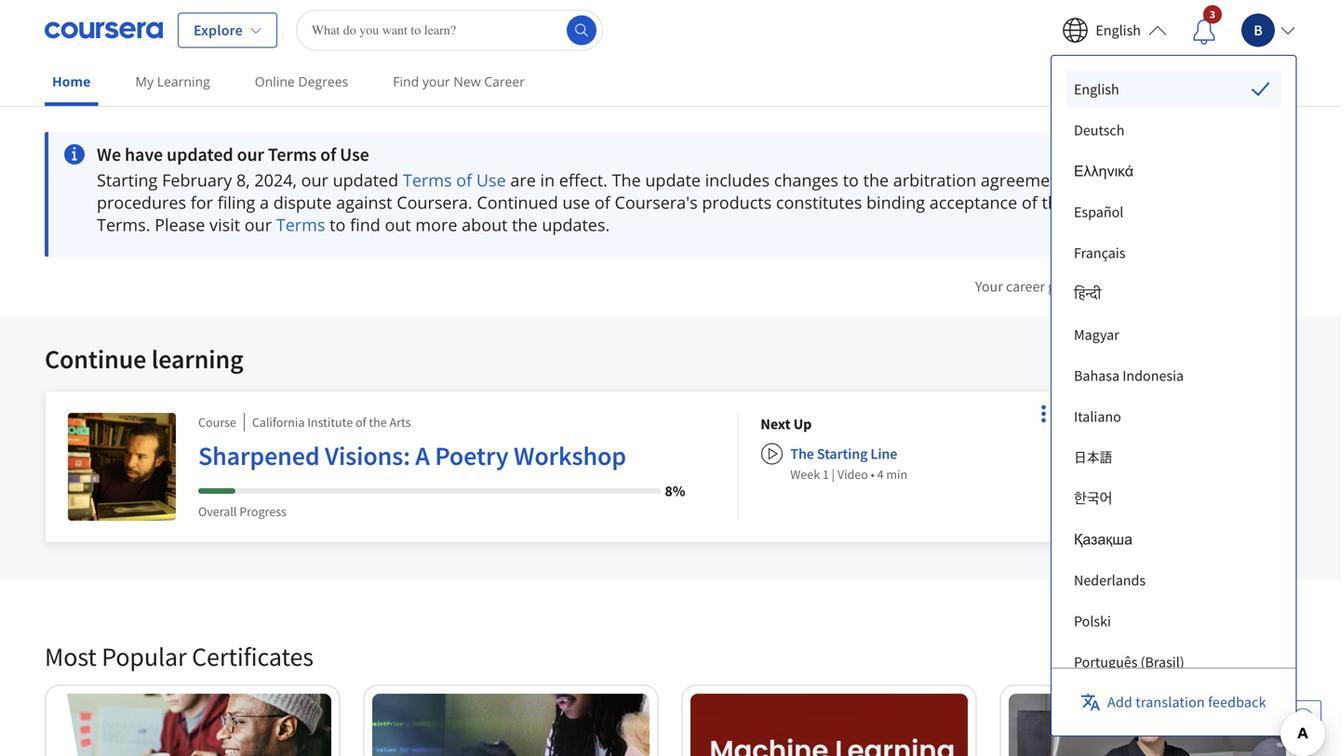 Task type: vqa. For each thing, say whether or not it's contained in the screenshot.
Overall
yes



Task type: locate. For each thing, give the bounding box(es) containing it.
8%
[[665, 482, 686, 501]]

career
[[1006, 277, 1046, 296]]

updates.
[[542, 214, 610, 236]]

is
[[1078, 277, 1088, 296]]

indonesia
[[1123, 367, 1184, 385]]

to inside are in effect. the update includes changes to the arbitration agreement and the procedures for filing a dispute against coursera. continued use of coursera's products constitutes binding acceptance of the revised terms. please visit our
[[843, 169, 859, 192]]

information: we have updated our terms of use element
[[97, 143, 1163, 166]]

0 vertical spatial the
[[612, 169, 641, 192]]

1 horizontal spatial use
[[477, 169, 506, 192]]

use
[[340, 143, 369, 166], [477, 169, 506, 192]]

1 vertical spatial progress
[[240, 504, 287, 520]]

our right 2024,
[[301, 169, 329, 192]]

use left 'are'
[[477, 169, 506, 192]]

0 vertical spatial to
[[843, 169, 859, 192]]

we have updated our terms of use
[[97, 143, 369, 166]]

nederlands
[[1074, 572, 1146, 590]]

our right visit
[[245, 214, 272, 236]]

0 vertical spatial english
[[1096, 21, 1142, 40]]

changes
[[774, 169, 839, 192]]

हिन्दी
[[1074, 285, 1102, 304]]

most popular certificates
[[45, 641, 314, 674]]

the left arbitration
[[864, 169, 889, 192]]

terms right the a
[[276, 214, 325, 236]]

our
[[237, 143, 264, 166], [301, 169, 329, 192], [245, 214, 272, 236]]

the down information: we have updated our terms of use element
[[612, 169, 641, 192]]

acceptance
[[930, 191, 1018, 214]]

most
[[45, 641, 97, 674]]

ελληνικά
[[1074, 162, 1134, 181]]

find
[[393, 73, 419, 90]]

translation
[[1136, 694, 1206, 712]]

our up 8,
[[237, 143, 264, 166]]

min
[[887, 466, 908, 483]]

to left "find"
[[330, 214, 346, 236]]

0 horizontal spatial starting
[[97, 169, 158, 192]]

0 horizontal spatial progress
[[240, 504, 287, 520]]

progress right in
[[1131, 408, 1184, 426]]

1 vertical spatial use
[[477, 169, 506, 192]]

of right the 'acceptance'
[[1022, 191, 1038, 214]]

1 horizontal spatial starting
[[817, 445, 868, 464]]

english up deutsch on the top of the page
[[1074, 80, 1120, 99]]

the
[[864, 169, 889, 192], [1105, 169, 1131, 192], [1042, 191, 1068, 214], [512, 214, 538, 236], [369, 414, 387, 431]]

starting inside we have updated our terms of use element
[[97, 169, 158, 192]]

1 horizontal spatial progress
[[1131, 408, 1184, 426]]

1 vertical spatial english
[[1074, 80, 1120, 99]]

english up english "radio item"
[[1096, 21, 1142, 40]]

1 horizontal spatial the
[[791, 445, 814, 464]]

1 vertical spatial the
[[791, 445, 814, 464]]

overall progress
[[198, 504, 287, 520]]

starting down have
[[97, 169, 158, 192]]

2 vertical spatial terms
[[276, 214, 325, 236]]

to
[[843, 169, 859, 192], [330, 214, 346, 236], [1091, 277, 1104, 296]]

to right the is
[[1091, 277, 1104, 296]]

terms of use link
[[403, 169, 506, 192]]

your
[[976, 277, 1003, 296]]

we
[[97, 143, 121, 166]]

of
[[320, 143, 336, 166], [456, 169, 472, 192], [595, 191, 611, 214], [1022, 191, 1038, 214], [356, 414, 367, 431]]

progress right overall
[[240, 504, 287, 520]]

the right about
[[512, 214, 538, 236]]

the up the week
[[791, 445, 814, 464]]

coursera's
[[615, 191, 698, 214]]

progress for in
[[1131, 408, 1184, 426]]

institute
[[307, 414, 353, 431]]

terms
[[268, 143, 317, 166], [403, 169, 452, 192], [276, 214, 325, 236]]

a
[[260, 191, 269, 214]]

continue learning
[[45, 343, 244, 376]]

to right changes
[[843, 169, 859, 192]]

in
[[1116, 408, 1127, 426]]

add translation feedback button
[[1067, 684, 1282, 722]]

0 horizontal spatial the
[[612, 169, 641, 192]]

next up
[[761, 415, 812, 434]]

please
[[155, 214, 205, 236]]

terms to find out more about the updates.
[[276, 214, 610, 236]]

8,
[[236, 169, 250, 192]]

up
[[794, 415, 812, 434]]

1 vertical spatial starting
[[817, 445, 868, 464]]

in progress (1) link
[[1108, 399, 1280, 434]]

coursera.
[[397, 191, 473, 214]]

more
[[416, 214, 458, 236]]

california
[[252, 414, 305, 431]]

1 vertical spatial terms
[[403, 169, 452, 192]]

updated
[[167, 143, 233, 166], [333, 169, 399, 192]]

0 vertical spatial progress
[[1131, 408, 1184, 426]]

are
[[511, 169, 536, 192]]

a
[[416, 440, 430, 473]]

1 horizontal spatial updated
[[333, 169, 399, 192]]

2 vertical spatial to
[[1091, 277, 1104, 296]]

find
[[350, 214, 381, 236]]

of up about
[[456, 169, 472, 192]]

0 horizontal spatial use
[[340, 143, 369, 166]]

home link
[[45, 61, 98, 106]]

updated up february
[[167, 143, 233, 166]]

the inside "the starting line week 1 | video • 4 min"
[[791, 445, 814, 464]]

italiano
[[1074, 408, 1122, 426]]

region
[[676, 302, 1281, 457]]

日本語
[[1074, 449, 1113, 467]]

home
[[52, 73, 91, 90]]

video
[[838, 466, 869, 483]]

in
[[541, 169, 555, 192]]

0 horizontal spatial to
[[330, 214, 346, 236]]

the
[[612, 169, 641, 192], [791, 445, 814, 464]]

sharpened visions: a poetry workshop image
[[68, 413, 176, 521]]

new
[[454, 73, 481, 90]]

0 vertical spatial use
[[340, 143, 369, 166]]

2 horizontal spatial to
[[1091, 277, 1104, 296]]

starting
[[97, 169, 158, 192], [817, 445, 868, 464]]

add
[[1108, 694, 1133, 712]]

online degrees link
[[247, 61, 356, 102]]

california institute of the arts
[[252, 414, 411, 431]]

None search field
[[296, 10, 603, 51]]

updated up "find"
[[333, 169, 399, 192]]

starting up |
[[817, 445, 868, 464]]

arts
[[390, 414, 411, 431]]

0 vertical spatial starting
[[97, 169, 158, 192]]

help center image
[[1292, 709, 1315, 731]]

we have updated our terms of use element
[[45, 132, 1296, 257]]

0 vertical spatial terms
[[268, 143, 317, 166]]

1 vertical spatial updated
[[333, 169, 399, 192]]

terms up more
[[403, 169, 452, 192]]

0 horizontal spatial updated
[[167, 143, 233, 166]]

|
[[832, 466, 835, 483]]

menu
[[1067, 71, 1282, 757]]

english inside button
[[1096, 21, 1142, 40]]

find your new career
[[393, 73, 525, 90]]

қазақша
[[1074, 531, 1133, 549]]

•
[[871, 466, 875, 483]]

use up against
[[340, 143, 369, 166]]

1 horizontal spatial to
[[843, 169, 859, 192]]

use
[[563, 191, 590, 214]]

2 vertical spatial our
[[245, 214, 272, 236]]

terms up starting february 8, 2024, our updated terms of use
[[268, 143, 317, 166]]



Task type: describe. For each thing, give the bounding box(es) containing it.
the inside are in effect. the update includes changes to the arbitration agreement and the procedures for filing a dispute against coursera. continued use of coursera's products constitutes binding acceptance of the revised terms. please visit our
[[612, 169, 641, 192]]

overall
[[198, 504, 237, 520]]

english inside "radio item"
[[1074, 80, 1120, 99]]

the right the and
[[1105, 169, 1131, 192]]

deutsch
[[1074, 121, 1125, 140]]

more option for sharpened visions: a poetry workshop image
[[1031, 401, 1057, 427]]

(1)
[[1187, 408, 1203, 426]]

online
[[255, 73, 295, 90]]

most popular certificates collection element
[[34, 611, 1307, 757]]

learning
[[157, 73, 210, 90]]

my
[[135, 73, 154, 90]]

have
[[125, 143, 163, 166]]

effect.
[[559, 169, 608, 192]]

coursera image
[[45, 15, 163, 45]]

sharpened visions: a poetry workshop link
[[198, 439, 686, 480]]

add translation feedback
[[1108, 694, 1267, 712]]

popular
[[102, 641, 187, 674]]

magyar
[[1074, 326, 1120, 345]]

poetry
[[435, 440, 509, 473]]

career
[[484, 73, 525, 90]]

are in effect. the update includes changes to the arbitration agreement and the procedures for filing a dispute against coursera. continued use of coursera's products constitutes binding acceptance of the revised terms. please visit our
[[97, 169, 1131, 236]]

in progress (1)
[[1116, 408, 1203, 426]]

the starting line week 1 | video • 4 min
[[791, 445, 908, 483]]

english radio item
[[1067, 71, 1282, 108]]

1 vertical spatial to
[[330, 214, 346, 236]]

2024,
[[255, 169, 297, 192]]

polski
[[1074, 613, 1112, 631]]

sharpened
[[198, 440, 320, 473]]

procedures
[[97, 191, 186, 214]]

português
[[1074, 654, 1138, 672]]

0 vertical spatial our
[[237, 143, 264, 166]]

1 vertical spatial our
[[301, 169, 329, 192]]

dispute
[[273, 191, 332, 214]]

against
[[336, 191, 392, 214]]

français
[[1074, 244, 1126, 263]]

of right use
[[595, 191, 611, 214]]

continue
[[45, 343, 146, 376]]

about
[[462, 214, 508, 236]]

starting february 8, 2024, our updated terms of use
[[97, 169, 506, 192]]

visit
[[210, 214, 240, 236]]

bahasa
[[1074, 367, 1120, 385]]

degrees
[[298, 73, 348, 90]]

learning
[[152, 343, 244, 376]]

my learning
[[135, 73, 210, 90]]

your career goal is to
[[976, 277, 1107, 296]]

terms.
[[97, 214, 150, 236]]

our inside are in effect. the update includes changes to the arbitration agreement and the procedures for filing a dispute against coursera. continued use of coursera's products constitutes binding acceptance of the revised terms. please visit our
[[245, 214, 272, 236]]

starting inside "the starting line week 1 | video • 4 min"
[[817, 445, 868, 464]]

products
[[702, 191, 772, 214]]

of up starting february 8, 2024, our updated terms of use
[[320, 143, 336, 166]]

terms link
[[276, 214, 325, 236]]

한국어
[[1074, 490, 1113, 508]]

progress for overall
[[240, 504, 287, 520]]

february
[[162, 169, 232, 192]]

arbitration
[[894, 169, 977, 192]]

bahasa indonesia
[[1074, 367, 1184, 385]]

español
[[1074, 203, 1124, 222]]

revised
[[1072, 191, 1129, 214]]

for
[[191, 191, 213, 214]]

português (brasil)
[[1074, 654, 1185, 672]]

line
[[871, 445, 898, 464]]

my learning link
[[128, 61, 218, 102]]

english button
[[1051, 6, 1179, 54]]

and
[[1071, 169, 1101, 192]]

update
[[646, 169, 701, 192]]

constitutes
[[776, 191, 863, 214]]

out
[[385, 214, 411, 236]]

of right institute
[[356, 414, 367, 431]]

the left the and
[[1042, 191, 1068, 214]]

feedback
[[1209, 694, 1267, 712]]

the left arts
[[369, 414, 387, 431]]

sharpened visions: a poetry workshop
[[198, 440, 627, 473]]

continued
[[477, 191, 558, 214]]

4
[[878, 466, 884, 483]]

find your new career link
[[386, 61, 533, 102]]

(brasil)
[[1141, 654, 1185, 672]]

filing
[[218, 191, 255, 214]]

menu containing english
[[1067, 71, 1282, 757]]

visions:
[[325, 440, 410, 473]]

online degrees
[[255, 73, 348, 90]]

agreement
[[981, 169, 1067, 192]]

goal
[[1049, 277, 1075, 296]]

week
[[791, 466, 820, 483]]

0 vertical spatial updated
[[167, 143, 233, 166]]

includes
[[705, 169, 770, 192]]

certificates
[[192, 641, 314, 674]]



